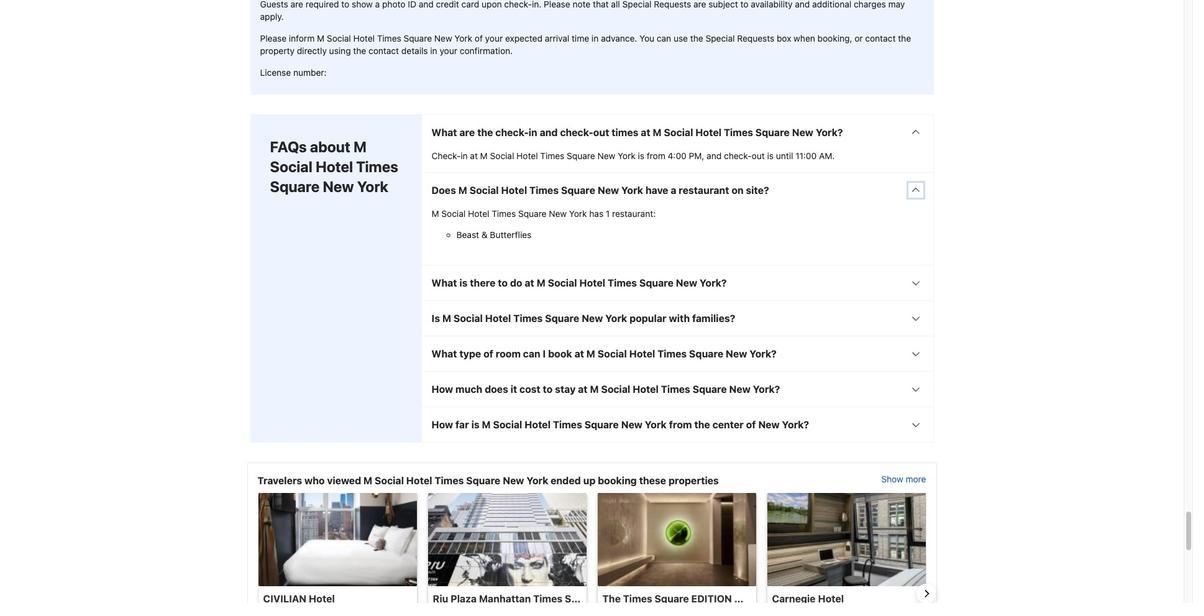 Task type: vqa. For each thing, say whether or not it's contained in the screenshot.
Drive!
no



Task type: locate. For each thing, give the bounding box(es) containing it.
from down what are the check-in and check-out times at m social hotel times square new york?
[[647, 150, 666, 161]]

can
[[657, 33, 672, 44], [523, 348, 541, 359]]

square down the how much does it cost to stay at m social hotel times square new york?
[[585, 419, 619, 430]]

1 horizontal spatial from
[[669, 419, 692, 430]]

are
[[291, 0, 303, 9], [694, 0, 706, 9], [460, 127, 475, 138]]

social
[[327, 33, 351, 44], [664, 127, 693, 138], [490, 150, 514, 161], [270, 158, 313, 175], [470, 184, 499, 196], [442, 208, 466, 219], [548, 277, 577, 288], [454, 312, 483, 324], [598, 348, 627, 359], [601, 383, 631, 394], [493, 419, 522, 430], [375, 475, 404, 486]]

0 vertical spatial can
[[657, 33, 672, 44]]

from
[[647, 150, 666, 161], [669, 419, 692, 430]]

does m social hotel times square new york have a restaurant on site? button
[[422, 173, 933, 207]]

0 horizontal spatial of
[[475, 33, 483, 44]]

1 horizontal spatial special
[[706, 33, 735, 44]]

are up check-
[[460, 127, 475, 138]]

0 vertical spatial a
[[375, 0, 380, 9]]

square
[[404, 33, 432, 44], [756, 127, 790, 138], [567, 150, 595, 161], [270, 177, 320, 195], [561, 184, 596, 196], [518, 208, 547, 219], [640, 277, 674, 288], [545, 312, 580, 324], [689, 348, 724, 359], [693, 383, 727, 394], [585, 419, 619, 430], [466, 475, 501, 486]]

m right the viewed
[[364, 475, 372, 486]]

social up the using
[[327, 33, 351, 44]]

and inside dropdown button
[[540, 127, 558, 138]]

restaurant
[[679, 184, 730, 196]]

to left stay
[[543, 383, 553, 394]]

property
[[260, 45, 295, 56]]

times inside please inform m social hotel times square new york of your expected arrival time in advance. you can use the special requests box when booking, or contact the property directly using the contact details in your confirmation.
[[377, 33, 401, 44]]

are left subject
[[694, 0, 706, 9]]

0 vertical spatial from
[[647, 150, 666, 161]]

times inside faqs about m social hotel times square new york
[[356, 158, 398, 175]]

type
[[460, 348, 481, 359]]

1 vertical spatial a
[[671, 184, 677, 196]]

social up how far is m social hotel times square new york from the center of new york?
[[601, 383, 631, 394]]

can left i
[[523, 348, 541, 359]]

availability
[[751, 0, 793, 9]]

how for how much does it cost to stay at m social hotel times square new york?
[[432, 383, 453, 394]]

new down times
[[598, 150, 616, 161]]

m inside faqs about m social hotel times square new york
[[354, 138, 367, 155]]

square inside faqs about m social hotel times square new york
[[270, 177, 320, 195]]

0 horizontal spatial your
[[440, 45, 458, 56]]

these
[[639, 475, 666, 486]]

how left much
[[432, 383, 453, 394]]

how left far
[[432, 419, 453, 430]]

m right stay
[[590, 383, 599, 394]]

new down the how much does it cost to stay at m social hotel times square new york?
[[621, 419, 643, 430]]

square inside please inform m social hotel times square new york of your expected arrival time in advance. you can use the special requests box when booking, or contact the property directly using the contact details in your confirmation.
[[404, 33, 432, 44]]

1 horizontal spatial are
[[460, 127, 475, 138]]

contact
[[866, 33, 896, 44], [369, 45, 399, 56]]

are for and
[[291, 0, 303, 9]]

square up popular
[[640, 277, 674, 288]]

a
[[375, 0, 380, 9], [671, 184, 677, 196]]

butterflies
[[490, 229, 532, 240]]

book
[[548, 348, 572, 359]]

requests up use
[[654, 0, 691, 9]]

how far is m social hotel times square new york from the center of new york?
[[432, 419, 809, 430]]

special inside 'guests are required to show a photo id and credit card upon check-in. please note that all special requests are subject to availability and additional charges may apply.'
[[623, 0, 652, 9]]

1 vertical spatial can
[[523, 348, 541, 359]]

at right book
[[575, 348, 584, 359]]

a inside 'guests are required to show a photo id and credit card upon check-in. please note that all special requests are subject to availability and additional charges may apply.'
[[375, 0, 380, 9]]

m inside please inform m social hotel times square new york of your expected arrival time in advance. you can use the special requests box when booking, or contact the property directly using the contact details in your confirmation.
[[317, 33, 325, 44]]

and
[[419, 0, 434, 9], [795, 0, 810, 9], [540, 127, 558, 138], [707, 150, 722, 161]]

show
[[352, 0, 373, 9]]

photo
[[382, 0, 406, 9]]

you
[[640, 33, 655, 44]]

to
[[341, 0, 350, 9], [741, 0, 749, 9], [498, 277, 508, 288], [543, 383, 553, 394]]

2 how from the top
[[432, 419, 453, 430]]

your up confirmation.
[[485, 33, 503, 44]]

id
[[408, 0, 417, 9]]

social down faqs
[[270, 158, 313, 175]]

a right show on the left of page
[[375, 0, 380, 9]]

social inside faqs about m social hotel times square new york
[[270, 158, 313, 175]]

1 vertical spatial out
[[752, 150, 765, 161]]

to right subject
[[741, 0, 749, 9]]

faqs
[[270, 138, 307, 155]]

1 vertical spatial requests
[[737, 33, 775, 44]]

0 horizontal spatial special
[[623, 0, 652, 9]]

what left 'type'
[[432, 348, 457, 359]]

contact left details
[[369, 45, 399, 56]]

of
[[475, 33, 483, 44], [484, 348, 494, 359], [746, 419, 756, 430]]

1 vertical spatial how
[[432, 419, 453, 430]]

at right times
[[641, 127, 651, 138]]

special down subject
[[706, 33, 735, 44]]

region
[[248, 493, 937, 603]]

is down what are the check-in and check-out times at m social hotel times square new york?
[[638, 150, 645, 161]]

are right guests
[[291, 0, 303, 9]]

check- inside 'guests are required to show a photo id and credit card upon check-in. please note that all special requests are subject to availability and additional charges may apply.'
[[504, 0, 532, 9]]

1 horizontal spatial a
[[671, 184, 677, 196]]

that
[[593, 0, 609, 9]]

0 vertical spatial of
[[475, 33, 483, 44]]

out left times
[[594, 127, 609, 138]]

can left use
[[657, 33, 672, 44]]

social right the viewed
[[375, 475, 404, 486]]

1
[[606, 208, 610, 219]]

3 what from the top
[[432, 348, 457, 359]]

out left "until"
[[752, 150, 765, 161]]

0 horizontal spatial requests
[[654, 0, 691, 9]]

1 horizontal spatial can
[[657, 33, 672, 44]]

a inside dropdown button
[[671, 184, 677, 196]]

0 horizontal spatial are
[[291, 0, 303, 9]]

2 vertical spatial of
[[746, 419, 756, 430]]

please right in.
[[544, 0, 570, 9]]

out
[[594, 127, 609, 138], [752, 150, 765, 161]]

1 how from the top
[[432, 383, 453, 394]]

1 vertical spatial what
[[432, 277, 457, 288]]

is m social hotel times square new york popular with families?
[[432, 312, 736, 324]]

1 vertical spatial your
[[440, 45, 458, 56]]

about
[[310, 138, 350, 155]]

are inside dropdown button
[[460, 127, 475, 138]]

check-
[[432, 150, 461, 161]]

contact right or at top
[[866, 33, 896, 44]]

2 what from the top
[[432, 277, 457, 288]]

new down credit
[[434, 33, 452, 44]]

1 horizontal spatial please
[[544, 0, 570, 9]]

square up the butterflies
[[518, 208, 547, 219]]

your right details
[[440, 45, 458, 56]]

requests left the box
[[737, 33, 775, 44]]

from down how much does it cost to stay at m social hotel times square new york? dropdown button
[[669, 419, 692, 430]]

1 vertical spatial please
[[260, 33, 287, 44]]

inform
[[289, 33, 315, 44]]

booking,
[[818, 33, 853, 44]]

of right center
[[746, 419, 756, 430]]

can inside please inform m social hotel times square new york of your expected arrival time in advance. you can use the special requests box when booking, or contact the property directly using the contact details in your confirmation.
[[657, 33, 672, 44]]

requests inside 'guests are required to show a photo id and credit card upon check-in. please note that all special requests are subject to availability and additional charges may apply.'
[[654, 0, 691, 9]]

from inside dropdown button
[[669, 419, 692, 430]]

how for how far is m social hotel times square new york from the center of new york?
[[432, 419, 453, 430]]

m up directly
[[317, 33, 325, 44]]

beast & butterflies
[[457, 229, 532, 240]]

square down faqs
[[270, 177, 320, 195]]

check-
[[504, 0, 532, 9], [496, 127, 529, 138], [560, 127, 594, 138], [724, 150, 752, 161]]

social right check-
[[490, 150, 514, 161]]

does
[[485, 383, 508, 394]]

0 vertical spatial special
[[623, 0, 652, 9]]

please inform m social hotel times square new york of your expected arrival time in advance. you can use the special requests box when booking, or contact the property directly using the contact details in your confirmation.
[[260, 33, 911, 56]]

0 horizontal spatial contact
[[369, 45, 399, 56]]

0 vertical spatial requests
[[654, 0, 691, 9]]

use
[[674, 33, 688, 44]]

m right about
[[354, 138, 367, 155]]

is left "until"
[[767, 150, 774, 161]]

site?
[[746, 184, 769, 196]]

0 vertical spatial what
[[432, 127, 457, 138]]

square up does m social hotel times square new york have a restaurant on site?
[[567, 150, 595, 161]]

1 horizontal spatial out
[[752, 150, 765, 161]]

1 horizontal spatial contact
[[866, 33, 896, 44]]

new down about
[[323, 177, 354, 195]]

what up "is"
[[432, 277, 457, 288]]

is left there
[[460, 277, 468, 288]]

0 vertical spatial how
[[432, 383, 453, 394]]

requests
[[654, 0, 691, 9], [737, 33, 775, 44]]

2 vertical spatial what
[[432, 348, 457, 359]]

0 horizontal spatial out
[[594, 127, 609, 138]]

of right 'type'
[[484, 348, 494, 359]]

new inside please inform m social hotel times square new york of your expected arrival time in advance. you can use the special requests box when booking, or contact the property directly using the contact details in your confirmation.
[[434, 33, 452, 44]]

a right have
[[671, 184, 677, 196]]

1 vertical spatial from
[[669, 419, 692, 430]]

1 horizontal spatial your
[[485, 33, 503, 44]]

1 vertical spatial of
[[484, 348, 494, 359]]

hotel inside please inform m social hotel times square new york of your expected arrival time in advance. you can use the special requests box when booking, or contact the property directly using the contact details in your confirmation.
[[353, 33, 375, 44]]

1 horizontal spatial of
[[484, 348, 494, 359]]

1 what from the top
[[432, 127, 457, 138]]

subject
[[709, 0, 738, 9]]

square up details
[[404, 33, 432, 44]]

guests
[[260, 0, 288, 9]]

has
[[590, 208, 604, 219]]

restaurant:
[[612, 208, 656, 219]]

m
[[317, 33, 325, 44], [653, 127, 662, 138], [354, 138, 367, 155], [480, 150, 488, 161], [459, 184, 467, 196], [432, 208, 439, 219], [537, 277, 546, 288], [443, 312, 451, 324], [587, 348, 596, 359], [590, 383, 599, 394], [482, 419, 491, 430], [364, 475, 372, 486]]

social right "is"
[[454, 312, 483, 324]]

out inside what are the check-in and check-out times at m social hotel times square new york? dropdown button
[[594, 127, 609, 138]]

how much does it cost to stay at m social hotel times square new york? button
[[422, 371, 933, 406]]

special
[[623, 0, 652, 9], [706, 33, 735, 44]]

m right do
[[537, 277, 546, 288]]

0 vertical spatial your
[[485, 33, 503, 44]]

m right "is"
[[443, 312, 451, 324]]

please up property
[[260, 33, 287, 44]]

what is there to do at m social hotel times square new york? button
[[422, 265, 933, 300]]

york inside please inform m social hotel times square new york of your expected arrival time in advance. you can use the special requests box when booking, or contact the property directly using the contact details in your confirmation.
[[455, 33, 473, 44]]

please inside 'guests are required to show a photo id and credit card upon check-in. please note that all special requests are subject to availability and additional charges may apply.'
[[544, 0, 570, 9]]

0 horizontal spatial from
[[647, 150, 666, 161]]

advance.
[[601, 33, 637, 44]]

2 horizontal spatial are
[[694, 0, 706, 9]]

1 vertical spatial special
[[706, 33, 735, 44]]

new
[[434, 33, 452, 44], [792, 127, 814, 138], [598, 150, 616, 161], [323, 177, 354, 195], [598, 184, 619, 196], [549, 208, 567, 219], [676, 277, 698, 288], [582, 312, 603, 324], [726, 348, 747, 359], [730, 383, 751, 394], [621, 419, 643, 430], [759, 419, 780, 430], [503, 475, 524, 486]]

m right check-
[[480, 150, 488, 161]]

0 horizontal spatial a
[[375, 0, 380, 9]]

0 vertical spatial please
[[544, 0, 570, 9]]

0 horizontal spatial can
[[523, 348, 541, 359]]

arrival
[[545, 33, 570, 44]]

times
[[612, 127, 639, 138]]

travelers who viewed m social hotel times square new york ended up booking these properties
[[258, 475, 719, 486]]

0 vertical spatial out
[[594, 127, 609, 138]]

is right far
[[472, 419, 480, 430]]

credit
[[436, 0, 459, 9]]

what up check-
[[432, 127, 457, 138]]

at
[[641, 127, 651, 138], [470, 150, 478, 161], [525, 277, 534, 288], [575, 348, 584, 359], [578, 383, 588, 394]]

accordion control element
[[421, 114, 934, 442]]

far
[[456, 419, 469, 430]]

0 horizontal spatial please
[[260, 33, 287, 44]]

of up confirmation.
[[475, 33, 483, 44]]

please
[[544, 0, 570, 9], [260, 33, 287, 44]]

it
[[511, 383, 517, 394]]

1 horizontal spatial requests
[[737, 33, 775, 44]]

special right all
[[623, 0, 652, 9]]

check-in at m social hotel times square new york is from 4:00 pm, and check-out is until 11:00 am.
[[432, 150, 835, 161]]

your
[[485, 33, 503, 44], [440, 45, 458, 56]]

booking
[[598, 475, 637, 486]]

social right does
[[470, 184, 499, 196]]

m down does
[[432, 208, 439, 219]]

time
[[572, 33, 589, 44]]

the
[[691, 33, 704, 44], [898, 33, 911, 44], [353, 45, 366, 56], [477, 127, 493, 138], [695, 419, 710, 430]]

at right stay
[[578, 383, 588, 394]]



Task type: describe. For each thing, give the bounding box(es) containing it.
york inside faqs about m social hotel times square new york
[[357, 177, 388, 195]]

cost
[[520, 383, 541, 394]]

show more
[[882, 473, 927, 484]]

to left do
[[498, 277, 508, 288]]

when
[[794, 33, 816, 44]]

social down it
[[493, 419, 522, 430]]

please inside please inform m social hotel times square new york of your expected arrival time in advance. you can use the special requests box when booking, or contact the property directly using the contact details in your confirmation.
[[260, 33, 287, 44]]

m right times
[[653, 127, 662, 138]]

i
[[543, 348, 546, 359]]

travelers
[[258, 475, 302, 486]]

2 horizontal spatial of
[[746, 419, 756, 430]]

card
[[462, 0, 479, 9]]

what is there to do at m social hotel times square new york?
[[432, 277, 727, 288]]

much
[[456, 383, 483, 394]]

social up is m social hotel times square new york popular with families? on the bottom of page
[[548, 277, 577, 288]]

are for times
[[460, 127, 475, 138]]

to left show on the left of page
[[341, 0, 350, 9]]

up
[[583, 475, 596, 486]]

who
[[305, 475, 325, 486]]

what for what type of room can i book at m social hotel times square new york?
[[432, 348, 457, 359]]

social up the how much does it cost to stay at m social hotel times square new york?
[[598, 348, 627, 359]]

ended
[[551, 475, 581, 486]]

properties
[[669, 475, 719, 486]]

is
[[432, 312, 440, 324]]

what type of room can i book at m social hotel times square new york?
[[432, 348, 777, 359]]

of inside please inform m social hotel times square new york of your expected arrival time in advance. you can use the special requests box when booking, or contact the property directly using the contact details in your confirmation.
[[475, 33, 483, 44]]

expected
[[505, 33, 543, 44]]

faqs about m social hotel times square new york
[[270, 138, 398, 195]]

how much does it cost to stay at m social hotel times square new york?
[[432, 383, 780, 394]]

0 vertical spatial contact
[[866, 33, 896, 44]]

room
[[496, 348, 521, 359]]

additional
[[813, 0, 852, 9]]

confirmation.
[[460, 45, 513, 56]]

new up what type of room can i book at m social hotel times square new york?
[[582, 312, 603, 324]]

viewed
[[327, 475, 361, 486]]

box
[[777, 33, 792, 44]]

at right do
[[525, 277, 534, 288]]

guests are required to show a photo id and credit card upon check-in. please note that all special requests are subject to availability and additional charges may apply.
[[260, 0, 905, 22]]

on
[[732, 184, 744, 196]]

do
[[510, 277, 523, 288]]

m right book
[[587, 348, 596, 359]]

square up "until"
[[756, 127, 790, 138]]

can inside dropdown button
[[523, 348, 541, 359]]

square up the has
[[561, 184, 596, 196]]

in.
[[532, 0, 542, 9]]

have
[[646, 184, 669, 196]]

center
[[713, 419, 744, 430]]

is m social hotel times square new york popular with families? button
[[422, 301, 933, 335]]

note
[[573, 0, 591, 9]]

charges
[[854, 0, 886, 9]]

square up book
[[545, 312, 580, 324]]

what for what are the check-in and check-out times at m social hotel times square new york?
[[432, 127, 457, 138]]

new down families?
[[726, 348, 747, 359]]

square down families?
[[689, 348, 724, 359]]

or
[[855, 33, 863, 44]]

does m social hotel times square new york have a restaurant on site?
[[432, 184, 769, 196]]

may
[[889, 0, 905, 9]]

square down far
[[466, 475, 501, 486]]

more
[[906, 473, 927, 484]]

what are the check-in and check-out times at m social hotel times square new york? button
[[422, 115, 933, 150]]

new inside faqs about m social hotel times square new york
[[323, 177, 354, 195]]

requests inside please inform m social hotel times square new york of your expected arrival time in advance. you can use the special requests box when booking, or contact the property directly using the contact details in your confirmation.
[[737, 33, 775, 44]]

new right center
[[759, 419, 780, 430]]

new up with
[[676, 277, 698, 288]]

m right far
[[482, 419, 491, 430]]

until
[[776, 150, 794, 161]]

hotel inside faqs about m social hotel times square new york
[[316, 158, 353, 175]]

show more link
[[882, 473, 927, 488]]

square up center
[[693, 383, 727, 394]]

new left the has
[[549, 208, 567, 219]]

stay
[[555, 383, 576, 394]]

how far is m social hotel times square new york from the center of new york? button
[[422, 407, 933, 442]]

new left ended
[[503, 475, 524, 486]]

in inside what are the check-in and check-out times at m social hotel times square new york? dropdown button
[[529, 127, 538, 138]]

all
[[611, 0, 620, 9]]

what for what is there to do at m social hotel times square new york?
[[432, 277, 457, 288]]

families?
[[692, 312, 736, 324]]

what are the check-in and check-out times at m social hotel times square new york?
[[432, 127, 843, 138]]

m right does
[[459, 184, 467, 196]]

beast
[[457, 229, 479, 240]]

number:
[[293, 67, 327, 78]]

1 vertical spatial contact
[[369, 45, 399, 56]]

social down does
[[442, 208, 466, 219]]

&
[[482, 229, 488, 240]]

details
[[402, 45, 428, 56]]

special inside please inform m social hotel times square new york of your expected arrival time in advance. you can use the special requests box when booking, or contact the property directly using the contact details in your confirmation.
[[706, 33, 735, 44]]

with
[[669, 312, 690, 324]]

does
[[432, 184, 456, 196]]

popular
[[630, 312, 667, 324]]

license
[[260, 67, 291, 78]]

there
[[470, 277, 496, 288]]

at right check-
[[470, 150, 478, 161]]

m social hotel times square new york has 1 restaurant:
[[432, 208, 656, 219]]

new up 11:00 am.
[[792, 127, 814, 138]]

required
[[306, 0, 339, 9]]

what type of room can i book at m social hotel times square new york? button
[[422, 336, 933, 371]]

social inside please inform m social hotel times square new york of your expected arrival time in advance. you can use the special requests box when booking, or contact the property directly using the contact details in your confirmation.
[[327, 33, 351, 44]]

11:00 am.
[[796, 150, 835, 161]]

license number:
[[260, 67, 327, 78]]

4:00 pm,
[[668, 150, 705, 161]]

new up 1
[[598, 184, 619, 196]]

show
[[882, 473, 904, 484]]

social up 4:00 pm,
[[664, 127, 693, 138]]

directly
[[297, 45, 327, 56]]

new up center
[[730, 383, 751, 394]]



